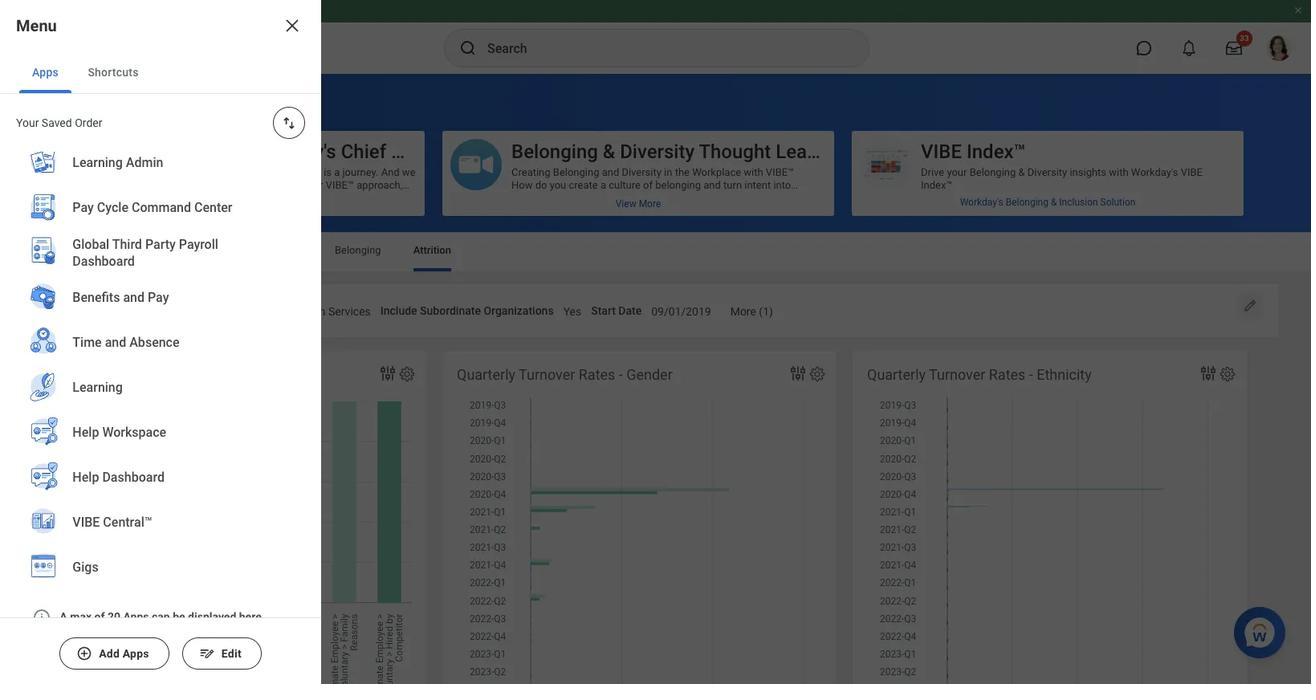 Task type: describe. For each thing, give the bounding box(es) containing it.
a max of 20 apps can be displayed here.
[[59, 610, 265, 623]]

belonging inside the creating belonging and diversity in the workplace with vibe™ how do you create a culture of belonging and turn intent into impactful actions? in this webinar, we share our strategies for valuing inclusion, belonging, and equity for all and show how our solutions can help you enable change. watch webinar
[[553, 166, 599, 178]]

organization:
[[183, 305, 250, 318]]

ways
[[553, 295, 577, 307]]

workday's belonging & inclusion solution
[[960, 197, 1136, 208]]

justice
[[648, 346, 682, 358]]

inclusion
[[1060, 197, 1098, 208]]

displayed
[[188, 610, 236, 623]]

chief
[[341, 141, 386, 163]]

creating belonging and diversity in the workplace with vibe™ how do you create a culture of belonging and turn intent into impactful actions? in this webinar, we share our strategies for valuing inclusion, belonging, and equity for all and show how our solutions can help you enable change. watch webinar
[[512, 166, 808, 242]]

and right the time
[[105, 335, 126, 350]]

actions?
[[558, 192, 597, 204]]

0 vertical spatial for
[[782, 192, 795, 204]]

can inside the creating belonging and diversity in the workplace with vibe™ how do you create a culture of belonging and turn intent into impactful actions? in this webinar, we share our strategies for valuing inclusion, belonging, and equity for all and show how our solutions can help you enable change. watch webinar
[[557, 218, 574, 230]]

edit button
[[182, 638, 262, 670]]

termination
[[74, 366, 151, 383]]

to up company.
[[602, 359, 611, 371]]

learning for learning admin
[[72, 155, 122, 170]]

help for help dashboard
[[72, 470, 99, 485]]

by
[[214, 366, 229, 383]]

belonging & diversity thought leadership
[[512, 141, 872, 163]]

1 vertical spatial pay
[[147, 290, 169, 305]]

time and absence link
[[19, 320, 302, 367]]

discover
[[512, 295, 551, 307]]

drive your belonging & diversity insights with workday's vibe index™
[[921, 166, 1203, 191]]

organizations
[[677, 269, 740, 281]]

outcomes
[[735, 295, 782, 307]]

top termination reasons by ethnicity element
[[32, 351, 426, 684]]

0 vertical spatial central™
[[78, 88, 153, 111]]

0 vertical spatial vibe central™
[[32, 88, 153, 111]]

help dashboard
[[72, 470, 164, 485]]

intent
[[745, 179, 771, 191]]

role
[[798, 269, 815, 281]]

shortcuts button
[[75, 51, 151, 93]]

rates for ethnicity
[[989, 366, 1026, 383]]

date
[[619, 304, 642, 317]]

webinar inside the creating belonging and diversity in the workplace with vibe™ how do you create a culture of belonging and turn intent into impactful actions? in this webinar, we share our strategies for valuing inclusion, belonging, and equity for all and show how our solutions can help you enable change. watch webinar
[[544, 230, 582, 242]]

belonging inside measure relative performance to focus belonging & diversity efforts
[[1109, 205, 1155, 217]]

message
[[120, 141, 198, 163]]

uniting
[[512, 346, 544, 358]]

a inside learn how companies, leaders, and organizations each play a role in building equality. join the webinar with workday leaders and discover ways to assess your intentions against outcomes and drive real change. watch webinar
[[789, 269, 795, 281]]

quarterly for quarterly turnover rates - ethnicity
[[867, 366, 926, 383]]

and right all
[[724, 205, 741, 217]]

solution
[[1101, 197, 1136, 208]]

apps inside "button"
[[32, 66, 59, 79]]

pay cycle command center
[[72, 200, 232, 215]]

0 vertical spatial index™
[[967, 141, 1026, 163]]

edit image
[[1242, 298, 1259, 314]]

learning admin
[[72, 155, 163, 170]]

of inside 'global navigation' dialog
[[94, 610, 104, 623]]

leadership
[[776, 141, 872, 163]]

add apps button
[[60, 638, 169, 670]]

carin
[[534, 141, 580, 163]]

read
[[512, 397, 535, 409]]

a for a message from workday's chief diversity officer carin taylor
[[102, 141, 115, 163]]

taylor
[[584, 141, 636, 163]]

dashboard inside global third party payroll dashboard
[[72, 254, 135, 269]]

your inside "drive your belonging & diversity insights with workday's vibe index™"
[[947, 166, 967, 178]]

search image
[[459, 39, 478, 58]]

and down working
[[721, 384, 738, 397]]

benefits and pay
[[72, 290, 169, 305]]

1 vertical spatial dashboard
[[102, 470, 164, 485]]

action
[[571, 359, 599, 371]]

modern
[[287, 305, 326, 318]]

blog
[[538, 397, 559, 409]]

organizations
[[484, 304, 554, 317]]

2 vertical spatial workday
[[678, 384, 718, 397]]

organization element
[[122, 295, 371, 324]]

ethnicity for quarterly turnover rates - ethnicity
[[1037, 366, 1092, 383]]

the inside the creating belonging and diversity in the workplace with vibe™ how do you create a culture of belonging and turn intent into impactful actions? in this webinar, we share our strategies for valuing inclusion, belonging, and equity for all and show how our solutions can help you enable change. watch webinar
[[675, 166, 690, 178]]

diversity inside measure relative performance to focus belonging & diversity efforts
[[1167, 205, 1207, 217]]

& inside measure relative performance to focus belonging & diversity efforts
[[1158, 205, 1164, 217]]

company.
[[584, 372, 629, 384]]

taking
[[539, 359, 568, 371]]

(1)
[[759, 305, 773, 318]]

each
[[743, 269, 765, 281]]

companies,
[[562, 269, 616, 281]]

gigs link
[[19, 545, 302, 592]]

quarterly turnover rates - ethnicity
[[867, 366, 1092, 383]]

a inside the creating belonging and diversity in the workplace with vibe™ how do you create a culture of belonging and turn intent into impactful actions? in this webinar, we share our strategies for valuing inclusion, belonging, and equity for all and show how our solutions can help you enable change. watch webinar
[[601, 179, 606, 191]]

efforts
[[921, 218, 953, 230]]

we're
[[512, 359, 537, 371]]

our up all
[[716, 192, 731, 204]]

we're
[[682, 372, 706, 384]]

quarterly turnover rates - ethnicity element
[[853, 351, 1247, 684]]

be
[[172, 610, 185, 623]]

promotions
[[165, 244, 219, 256]]

learning link
[[19, 365, 302, 412]]

change
[[588, 384, 622, 397]]

help workspace link
[[19, 410, 302, 457]]

organization
[[48, 304, 112, 317]]

1 vertical spatial for
[[694, 205, 708, 217]]

and down webinar, at the top of page
[[644, 205, 661, 217]]

drive
[[921, 166, 945, 178]]

payroll
[[179, 237, 218, 252]]

change. inside learn how companies, leaders, and organizations each play a role in building equality. join the webinar with workday leaders and discover ways to assess your intentions against outcomes and drive real change. watch webinar
[[556, 307, 593, 320]]

center
[[194, 200, 232, 215]]

measure
[[921, 205, 962, 217]]

systemic
[[543, 384, 585, 397]]

1 vertical spatial workday
[[558, 346, 599, 358]]

to inside learn how companies, leaders, and organizations each play a role in building equality. join the webinar with workday leaders and discover ways to assess your intentions against outcomes and drive real change. watch webinar
[[580, 295, 589, 307]]

gigs
[[72, 560, 98, 575]]

and up webinar
[[657, 269, 674, 281]]

a for a max of 20 apps can be displayed here.
[[59, 610, 67, 623]]

0 vertical spatial pay
[[72, 200, 94, 215]]

social
[[617, 346, 645, 358]]

share
[[687, 192, 713, 204]]

time
[[72, 335, 101, 350]]

here.
[[239, 610, 265, 623]]

belonging down "drive your belonging & diversity insights with workday's vibe index™"
[[1006, 197, 1049, 208]]

more
[[731, 305, 756, 318]]

belonging up services
[[335, 244, 381, 256]]

to right together
[[790, 372, 799, 384]]

workday inside learn how companies, leaders, and organizations each play a role in building equality. join the webinar with workday leaders and discover ways to assess your intentions against outcomes and drive real change. watch webinar
[[693, 282, 734, 294]]

plus circle image
[[76, 646, 92, 662]]

1 vertical spatial apps
[[123, 610, 149, 623]]

0 horizontal spatial you
[[550, 179, 566, 191]]

cycle
[[97, 200, 128, 215]]

1 vertical spatial you
[[599, 218, 615, 230]]

externally.
[[741, 384, 788, 397]]

with inside the creating belonging and diversity in the workplace with vibe™ how do you create a culture of belonging and turn intent into impactful actions? in this webinar, we share our strategies for valuing inclusion, belonging, and equity for all and show how our solutions can help you enable change. watch webinar
[[744, 166, 764, 178]]

diversity up belonging
[[620, 141, 695, 163]]

tab list inside main content
[[16, 233, 1295, 271]]

watch inside learn how companies, leaders, and organizations each play a role in building equality. join the webinar with workday leaders and discover ways to assess your intentions against outcomes and drive real change. watch webinar
[[512, 320, 541, 332]]

vibe inside vibe central™ link
[[72, 515, 100, 530]]

culture
[[609, 179, 641, 191]]

global inside global third party payroll dashboard
[[72, 237, 109, 252]]

benefits and pay link
[[19, 275, 302, 322]]

supervisory organization: global modern services
[[122, 305, 371, 318]]

close environment banner image
[[1294, 6, 1304, 15]]

equality.
[[551, 282, 589, 294]]

sort image
[[281, 115, 297, 131]]

working
[[709, 372, 746, 384]]

top
[[47, 366, 71, 383]]

quarterly for quarterly turnover rates - gender
[[457, 366, 516, 383]]

third
[[112, 237, 142, 252]]

belonging up creating
[[512, 141, 598, 163]]

intentions
[[650, 295, 696, 307]]

add
[[99, 647, 120, 660]]

measure relative performance to focus belonging & diversity efforts
[[921, 205, 1207, 230]]

both
[[624, 384, 645, 397]]

creating
[[512, 166, 551, 178]]

quarterly turnover rates - gender element
[[443, 351, 837, 684]]

change. inside the creating belonging and diversity in the workplace with vibe™ how do you create a culture of belonging and turn intent into impactful actions? in this webinar, we share our strategies for valuing inclusion, belonging, and equity for all and show how our solutions can help you enable change. watch webinar
[[651, 218, 688, 230]]

from
[[203, 141, 244, 163]]

include subordinate organizations
[[381, 304, 554, 317]]

drive
[[512, 307, 534, 320]]



Task type: locate. For each thing, give the bounding box(es) containing it.
of up webinar, at the top of page
[[643, 179, 653, 191]]

vibe inside "drive your belonging & diversity insights with workday's vibe index™"
[[1181, 166, 1203, 178]]

0 horizontal spatial learn
[[512, 269, 538, 281]]

tab list containing summary
[[16, 233, 1295, 271]]

building
[[512, 282, 548, 294]]

webinar
[[632, 282, 669, 294]]

start
[[591, 304, 616, 317]]

can inside 'global navigation' dialog
[[152, 610, 170, 623]]

& up culture
[[603, 141, 615, 163]]

vibe central™ down help dashboard
[[72, 515, 152, 530]]

0 horizontal spatial index™
[[921, 179, 953, 191]]

webinar inside learn how companies, leaders, and organizations each play a role in building equality. join the webinar with workday leaders and discover ways to assess your intentions against outcomes and drive real change. watch webinar
[[544, 320, 582, 332]]

1 horizontal spatial your
[[947, 166, 967, 178]]

0 vertical spatial workday
[[693, 282, 734, 294]]

webinar down 'inclusion,'
[[544, 230, 582, 242]]

vibe central™ inside 'global navigation' dialog
[[72, 515, 152, 530]]

pay cycle command center link
[[19, 186, 302, 232]]

workday's inside a message from workday's chief diversity officer carin taylor "button"
[[249, 141, 336, 163]]

learn up both in the left bottom of the page
[[631, 372, 657, 384]]

within
[[648, 384, 676, 397]]

thought
[[699, 141, 771, 163]]

1 horizontal spatial -
[[1029, 366, 1033, 383]]

learning
[[72, 155, 122, 170], [72, 380, 122, 395]]

webinar down yes
[[544, 320, 582, 332]]

pay
[[72, 200, 94, 215], [147, 290, 169, 305]]

learn inside learn how companies, leaders, and organizations each play a role in building equality. join the webinar with workday leaders and discover ways to assess your intentions against outcomes and drive real change. watch webinar
[[512, 269, 538, 281]]

and up culture
[[602, 166, 619, 178]]

belonging right focus
[[1109, 205, 1155, 217]]

at
[[547, 346, 556, 358]]

list
[[0, 0, 321, 603]]

edit
[[222, 647, 242, 660]]

in up belonging
[[664, 166, 673, 178]]

central™ down shortcuts
[[78, 88, 153, 111]]

turnover
[[519, 366, 575, 383], [929, 366, 986, 383]]

learn how companies, leaders, and organizations each play a role in building equality. join the webinar with workday leaders and discover ways to assess your intentions against outcomes and drive real change. watch webinar
[[512, 269, 826, 332]]

2 vertical spatial for
[[601, 346, 614, 358]]

0 horizontal spatial rates
[[579, 366, 615, 383]]

1 vertical spatial tab list
[[16, 233, 1295, 271]]

change. down ways
[[556, 307, 593, 320]]

dashboard down 'third'
[[72, 254, 135, 269]]

1 help from the top
[[72, 425, 99, 440]]

valuing
[[512, 205, 545, 217]]

change.
[[651, 218, 688, 230], [556, 307, 593, 320]]

to
[[1066, 205, 1076, 217], [580, 295, 589, 307], [602, 359, 611, 371], [790, 372, 799, 384]]

enable
[[618, 218, 649, 230]]

2 rates from the left
[[989, 366, 1026, 383]]

our up systemic
[[566, 372, 581, 384]]

your inside learn how companies, leaders, and organizations each play a role in building equality. join the webinar with workday leaders and discover ways to assess your intentions against outcomes and drive real change. watch webinar
[[627, 295, 647, 307]]

for inside uniting at workday for social justice we're taking action to examine our practices and accelerate progress in our company. learn how we're working together to create systemic change both within workday and externally. read blog
[[601, 346, 614, 358]]

1 vertical spatial in
[[818, 269, 826, 281]]

apps inside button
[[123, 647, 149, 660]]

workday's inside "drive your belonging & diversity insights with workday's vibe index™"
[[1131, 166, 1179, 178]]

0 horizontal spatial a
[[59, 610, 67, 623]]

diversity inside the creating belonging and diversity in the workplace with vibe™ how do you create a culture of belonging and turn intent into impactful actions? in this webinar, we share our strategies for valuing inclusion, belonging, and equity for all and show how our solutions can help you enable change. watch webinar
[[622, 166, 662, 178]]

1 watch from the top
[[512, 230, 541, 242]]

1 horizontal spatial the
[[675, 166, 690, 178]]

0 vertical spatial webinar
[[544, 230, 582, 242]]

diversity up culture
[[622, 166, 662, 178]]

workday's down sort icon
[[249, 141, 336, 163]]

leaders
[[736, 282, 770, 294]]

1 webinar from the top
[[544, 230, 582, 242]]

in
[[600, 192, 609, 204]]

1 horizontal spatial in
[[664, 166, 673, 178]]

2 vertical spatial apps
[[123, 647, 149, 660]]

1 ethnicity from the left
[[232, 366, 287, 383]]

1 horizontal spatial with
[[744, 166, 764, 178]]

0 vertical spatial your
[[947, 166, 967, 178]]

apps button
[[19, 51, 71, 93]]

the up belonging
[[675, 166, 690, 178]]

examine
[[614, 359, 653, 371]]

0 vertical spatial change.
[[651, 218, 688, 230]]

with up intent
[[744, 166, 764, 178]]

how right show
[[771, 205, 791, 217]]

workday's
[[249, 141, 336, 163], [1131, 166, 1179, 178], [960, 197, 1004, 208]]

1 - from the left
[[619, 366, 623, 383]]

top termination reasons by ethnicity
[[47, 366, 287, 383]]

1 vertical spatial learning
[[72, 380, 122, 395]]

0 vertical spatial tab list
[[0, 51, 321, 94]]

1 horizontal spatial a
[[102, 141, 115, 163]]

can down 'inclusion,'
[[557, 218, 574, 230]]

& left 'inclusion'
[[1051, 197, 1057, 208]]

you down belonging,
[[599, 218, 615, 230]]

banner
[[0, 0, 1312, 74]]

workday's down vibe index™
[[960, 197, 1004, 208]]

your
[[947, 166, 967, 178], [627, 295, 647, 307]]

dashboard down workspace
[[102, 470, 164, 485]]

1 vertical spatial global
[[252, 305, 284, 318]]

belonging
[[656, 179, 701, 191]]

equity
[[664, 205, 692, 217]]

learning down order
[[72, 155, 122, 170]]

1 vertical spatial workday's
[[1131, 166, 1179, 178]]

with up intentions
[[671, 282, 691, 294]]

text edit image
[[199, 646, 215, 662]]

1 horizontal spatial for
[[694, 205, 708, 217]]

2 ethnicity from the left
[[1037, 366, 1092, 383]]

your
[[16, 116, 39, 129]]

1 vertical spatial can
[[152, 610, 170, 623]]

& right solution
[[1158, 205, 1164, 217]]

command
[[131, 200, 191, 215]]

global left modern
[[252, 305, 284, 318]]

0 vertical spatial how
[[771, 205, 791, 217]]

shortcuts
[[88, 66, 138, 79]]

party
[[145, 237, 175, 252]]

officer
[[471, 141, 529, 163]]

assess
[[592, 295, 624, 307]]

1 horizontal spatial of
[[643, 179, 653, 191]]

with
[[744, 166, 764, 178], [1109, 166, 1129, 178], [671, 282, 691, 294]]

how up the equality.
[[540, 269, 560, 281]]

1 horizontal spatial you
[[599, 218, 615, 230]]

in inside the creating belonging and diversity in the workplace with vibe™ how do you create a culture of belonging and turn intent into impactful actions? in this webinar, we share our strategies for valuing inclusion, belonging, and equity for all and show how our solutions can help you enable change. watch webinar
[[664, 166, 673, 178]]

focus
[[1078, 205, 1106, 217]]

1 horizontal spatial create
[[569, 179, 598, 191]]

can left the 'be'
[[152, 610, 170, 623]]

learn inside uniting at workday for social justice we're taking action to examine our practices and accelerate progress in our company. learn how we're working together to create systemic change both within workday and externally. read blog
[[631, 372, 657, 384]]

services
[[329, 305, 371, 318]]

index™ down drive
[[921, 179, 953, 191]]

1 vertical spatial help
[[72, 470, 99, 485]]

diversity inside "drive your belonging & diversity insights with workday's vibe index™"
[[1028, 166, 1068, 178]]

the up assess
[[615, 282, 629, 294]]

0 vertical spatial the
[[675, 166, 690, 178]]

time and absence
[[72, 335, 179, 350]]

vibe index™
[[921, 141, 1026, 163]]

your down webinar
[[627, 295, 647, 307]]

accelerate
[[739, 359, 787, 371]]

you right do
[[550, 179, 566, 191]]

2 vertical spatial in
[[555, 372, 563, 384]]

0 vertical spatial workday's
[[249, 141, 336, 163]]

for down share
[[694, 205, 708, 217]]

central™ inside 'global navigation' dialog
[[103, 515, 152, 530]]

0 horizontal spatial of
[[94, 610, 104, 623]]

this
[[611, 192, 628, 204]]

1 horizontal spatial rates
[[989, 366, 1026, 383]]

create inside uniting at workday for social justice we're taking action to examine our practices and accelerate progress in our company. learn how we're working together to create systemic change both within workday and externally. read blog
[[512, 384, 541, 397]]

workday down we're
[[678, 384, 718, 397]]

2 vertical spatial workday's
[[960, 197, 1004, 208]]

vibe central™ up order
[[32, 88, 153, 111]]

global
[[72, 237, 109, 252], [252, 305, 284, 318]]

profile logan mcneil element
[[1257, 31, 1302, 66]]

1 horizontal spatial turnover
[[929, 366, 986, 383]]

belonging
[[512, 141, 598, 163], [553, 166, 599, 178], [970, 166, 1016, 178], [1006, 197, 1049, 208], [1109, 205, 1155, 217], [335, 244, 381, 256]]

gender
[[627, 366, 673, 383]]

1 vertical spatial central™
[[103, 515, 152, 530]]

& inside "drive your belonging & diversity insights with workday's vibe index™"
[[1019, 166, 1025, 178]]

impactful
[[512, 192, 556, 204]]

ethnicity
[[232, 366, 287, 383], [1037, 366, 1092, 383]]

learning admin link
[[19, 141, 302, 187]]

together
[[748, 372, 787, 384]]

notifications large image
[[1181, 40, 1197, 56]]

1 vertical spatial of
[[94, 610, 104, 623]]

workday's inside workday's belonging & inclusion solution link
[[960, 197, 1004, 208]]

and up working
[[719, 359, 736, 371]]

create up actions?
[[569, 179, 598, 191]]

watch down the drive
[[512, 320, 541, 332]]

apps right add
[[123, 647, 149, 660]]

how inside uniting at workday for social justice we're taking action to examine our practices and accelerate progress in our company. learn how we're working together to create systemic change both within workday and externally. read blog
[[660, 372, 680, 384]]

main content containing vibe central™
[[0, 74, 1312, 684]]

central™ down help dashboard
[[103, 515, 152, 530]]

a left max
[[59, 610, 67, 623]]

central™
[[78, 88, 153, 111], [103, 515, 152, 530]]

0 vertical spatial of
[[643, 179, 653, 191]]

real
[[537, 307, 554, 320]]

1 horizontal spatial workday's
[[960, 197, 1004, 208]]

1 horizontal spatial ethnicity
[[1037, 366, 1092, 383]]

More (1) text field
[[731, 296, 773, 323]]

in up systemic
[[555, 372, 563, 384]]

vibe™
[[766, 166, 795, 178]]

diversity inside "button"
[[391, 141, 466, 163]]

and right (1)
[[784, 295, 802, 307]]

0 vertical spatial create
[[569, 179, 598, 191]]

0 vertical spatial global
[[72, 237, 109, 252]]

to inside measure relative performance to focus belonging & diversity efforts
[[1066, 205, 1076, 217]]

change. down equity
[[651, 218, 688, 230]]

info image
[[32, 608, 51, 627]]

0 horizontal spatial the
[[615, 282, 629, 294]]

learn up building at the left top of page
[[512, 269, 538, 281]]

2 turnover from the left
[[929, 366, 986, 383]]

you
[[550, 179, 566, 191], [599, 218, 615, 230]]

how up the within
[[660, 372, 680, 384]]

1 vertical spatial create
[[512, 384, 541, 397]]

help down the help workspace
[[72, 470, 99, 485]]

1 horizontal spatial quarterly
[[867, 366, 926, 383]]

our down vibe™
[[793, 205, 808, 217]]

1 turnover from the left
[[519, 366, 575, 383]]

ethnicity for top termination reasons by ethnicity
[[232, 366, 287, 383]]

with inside learn how companies, leaders, and organizations each play a role in building equality. join the webinar with workday leaders and discover ways to assess your intentions against outcomes and drive real change. watch webinar
[[671, 282, 691, 294]]

how inside the creating belonging and diversity in the workplace with vibe™ how do you create a culture of belonging and turn intent into impactful actions? in this webinar, we share our strategies for valuing inclusion, belonging, and equity for all and show how our solutions can help you enable change. watch webinar
[[771, 205, 791, 217]]

your right drive
[[947, 166, 967, 178]]

1 vertical spatial index™
[[921, 179, 953, 191]]

turnover for gender
[[519, 366, 575, 383]]

in right role
[[818, 269, 826, 281]]

0 horizontal spatial global
[[72, 237, 109, 252]]

belonging down vibe index™
[[970, 166, 1016, 178]]

0 horizontal spatial workday's
[[249, 141, 336, 163]]

can
[[557, 218, 574, 230], [152, 610, 170, 623]]

1 horizontal spatial can
[[557, 218, 574, 230]]

- for gender
[[619, 366, 623, 383]]

workday up action
[[558, 346, 599, 358]]

and right the benefits
[[123, 290, 144, 305]]

how inside learn how companies, leaders, and organizations each play a role in building equality. join the webinar with workday leaders and discover ways to assess your intentions against outcomes and drive real change. watch webinar
[[540, 269, 560, 281]]

Supervisory Organization: Global Modern Services text field
[[122, 296, 371, 323]]

show
[[743, 205, 768, 217]]

2 horizontal spatial with
[[1109, 166, 1129, 178]]

2 horizontal spatial workday's
[[1131, 166, 1179, 178]]

1 horizontal spatial change.
[[651, 218, 688, 230]]

index™ inside "drive your belonging & diversity insights with workday's vibe index™"
[[921, 179, 953, 191]]

practices
[[674, 359, 716, 371]]

quarterly
[[457, 366, 516, 383], [867, 366, 926, 383]]

create up read
[[512, 384, 541, 397]]

for left the social
[[601, 346, 614, 358]]

2 - from the left
[[1029, 366, 1033, 383]]

a inside "button"
[[102, 141, 115, 163]]

tab list
[[0, 51, 321, 94], [16, 233, 1295, 271]]

help for help workspace
[[72, 425, 99, 440]]

0 vertical spatial can
[[557, 218, 574, 230]]

help workspace
[[72, 425, 166, 440]]

quarterly turnover rates - gender
[[457, 366, 673, 383]]

global third party payroll dashboard
[[72, 237, 218, 269]]

09/01/2019
[[652, 305, 711, 318]]

-
[[619, 366, 623, 383], [1029, 366, 1033, 383]]

belonging inside "drive your belonging & diversity insights with workday's vibe index™"
[[970, 166, 1016, 178]]

watch inside the creating belonging and diversity in the workplace with vibe™ how do you create a culture of belonging and turn intent into impactful actions? in this webinar, we share our strategies for valuing inclusion, belonging, and equity for all and show how our solutions can help you enable change. watch webinar
[[512, 230, 541, 242]]

0 horizontal spatial -
[[619, 366, 623, 383]]

0 vertical spatial apps
[[32, 66, 59, 79]]

the inside learn how companies, leaders, and organizations each play a role in building equality. join the webinar with workday leaders and discover ways to assess your intentions against outcomes and drive real change. watch webinar
[[615, 282, 629, 294]]

a inside dialog
[[59, 610, 67, 623]]

a left role
[[789, 269, 795, 281]]

and down play on the right top of the page
[[773, 282, 790, 294]]

- for ethnicity
[[1029, 366, 1033, 383]]

0 horizontal spatial in
[[555, 372, 563, 384]]

2 vertical spatial how
[[660, 372, 680, 384]]

apps right '20'
[[123, 610, 149, 623]]

1 vertical spatial a
[[789, 269, 795, 281]]

2 watch from the top
[[512, 320, 541, 332]]

2 horizontal spatial for
[[782, 192, 795, 204]]

global navigation dialog
[[0, 0, 321, 684]]

1 vertical spatial a
[[59, 610, 67, 623]]

help left workspace
[[72, 425, 99, 440]]

in inside learn how companies, leaders, and organizations each play a role in building equality. join the webinar with workday leaders and discover ways to assess your intentions against outcomes and drive real change. watch webinar
[[818, 269, 826, 281]]

supervisory
[[122, 305, 181, 318]]

1 quarterly from the left
[[457, 366, 516, 383]]

2 quarterly from the left
[[867, 366, 926, 383]]

index™ up relative
[[967, 141, 1026, 163]]

0 horizontal spatial quarterly
[[457, 366, 516, 383]]

1 rates from the left
[[579, 366, 615, 383]]

1 vertical spatial learn
[[631, 372, 657, 384]]

1 horizontal spatial pay
[[147, 290, 169, 305]]

0 horizontal spatial for
[[601, 346, 614, 358]]

learning for learning
[[72, 380, 122, 395]]

menu
[[16, 16, 57, 35]]

0 horizontal spatial your
[[627, 295, 647, 307]]

0 horizontal spatial how
[[540, 269, 560, 281]]

performance
[[1003, 205, 1064, 217]]

1 horizontal spatial learn
[[631, 372, 657, 384]]

to left focus
[[1066, 205, 1076, 217]]

diversity right solution
[[1167, 205, 1207, 217]]

learning right top at the bottom left of page
[[72, 380, 122, 395]]

diversity right chief
[[391, 141, 466, 163]]

turnover for ethnicity
[[929, 366, 986, 383]]

x image
[[283, 16, 302, 35]]

dashboard
[[72, 254, 135, 269], [102, 470, 164, 485]]

0 vertical spatial in
[[664, 166, 673, 178]]

Yes text field
[[564, 296, 582, 323]]

in inside uniting at workday for social justice we're taking action to examine our practices and accelerate progress in our company. learn how we're working together to create systemic change both within workday and externally. read blog
[[555, 372, 563, 384]]

0 vertical spatial a
[[601, 179, 606, 191]]

start date element
[[652, 295, 711, 324]]

pay left cycle
[[72, 200, 94, 215]]

2 learning from the top
[[72, 380, 122, 395]]

09/01/2019 text field
[[652, 296, 711, 323]]

1 vertical spatial vibe central™
[[72, 515, 152, 530]]

belonging up actions?
[[553, 166, 599, 178]]

rates for gender
[[579, 366, 615, 383]]

0 horizontal spatial create
[[512, 384, 541, 397]]

1 vertical spatial watch
[[512, 320, 541, 332]]

attrition
[[413, 244, 451, 256]]

pay up absence
[[147, 290, 169, 305]]

0 horizontal spatial turnover
[[519, 366, 575, 383]]

1 vertical spatial webinar
[[544, 320, 582, 332]]

tab list up message
[[0, 51, 321, 94]]

summary
[[32, 244, 77, 256]]

inbox large image
[[1226, 40, 1242, 56]]

and
[[602, 166, 619, 178], [704, 179, 721, 191], [644, 205, 661, 217], [724, 205, 741, 217], [657, 269, 674, 281], [773, 282, 790, 294], [123, 290, 144, 305], [784, 295, 802, 307], [105, 335, 126, 350], [719, 359, 736, 371], [721, 384, 738, 397]]

workday up the "against"
[[693, 282, 734, 294]]

1 horizontal spatial global
[[252, 305, 284, 318]]

of left '20'
[[94, 610, 104, 623]]

for down into
[[782, 192, 795, 204]]

1 horizontal spatial a
[[789, 269, 795, 281]]

a down order
[[102, 141, 115, 163]]

create inside the creating belonging and diversity in the workplace with vibe™ how do you create a culture of belonging and turn intent into impactful actions? in this webinar, we share our strategies for valuing inclusion, belonging, and equity for all and show how our solutions can help you enable change. watch webinar
[[569, 179, 598, 191]]

global left 'third'
[[72, 237, 109, 252]]

of inside the creating belonging and diversity in the workplace with vibe™ how do you create a culture of belonging and turn intent into impactful actions? in this webinar, we share our strategies for valuing inclusion, belonging, and equity for all and show how our solutions can help you enable change. watch webinar
[[643, 179, 653, 191]]

0 horizontal spatial pay
[[72, 200, 94, 215]]

1 horizontal spatial how
[[660, 372, 680, 384]]

tab list containing apps
[[0, 51, 321, 94]]

a up in
[[601, 179, 606, 191]]

apps down menu
[[32, 66, 59, 79]]

include subordinate organizations element
[[564, 295, 582, 324]]

benefits
[[72, 290, 120, 305]]

0 horizontal spatial can
[[152, 610, 170, 623]]

diversity up workday's belonging & inclusion solution
[[1028, 166, 1068, 178]]

for
[[782, 192, 795, 204], [694, 205, 708, 217], [601, 346, 614, 358]]

0 horizontal spatial a
[[601, 179, 606, 191]]

0 vertical spatial dashboard
[[72, 254, 135, 269]]

list containing learning admin
[[0, 0, 321, 603]]

workplace
[[692, 166, 741, 178]]

create
[[569, 179, 598, 191], [512, 384, 541, 397]]

tab list up webinar
[[16, 233, 1295, 271]]

1 vertical spatial how
[[540, 269, 560, 281]]

your saved order
[[16, 116, 102, 129]]

strategies
[[734, 192, 780, 204]]

our down justice
[[656, 359, 671, 371]]

1 learning from the top
[[72, 155, 122, 170]]

2 webinar from the top
[[544, 320, 582, 332]]

leaders,
[[618, 269, 655, 281]]

workday's up solution
[[1131, 166, 1179, 178]]

watch down solutions
[[512, 230, 541, 242]]

and down workplace
[[704, 179, 721, 191]]

main content
[[0, 74, 1312, 684]]

to right ways
[[580, 295, 589, 307]]

turn
[[724, 179, 742, 191]]

1 vertical spatial the
[[615, 282, 629, 294]]

0 vertical spatial watch
[[512, 230, 541, 242]]

0 vertical spatial you
[[550, 179, 566, 191]]

0 vertical spatial learn
[[512, 269, 538, 281]]

with up solution
[[1109, 166, 1129, 178]]

0 vertical spatial help
[[72, 425, 99, 440]]

2 help from the top
[[72, 470, 99, 485]]

global inside text field
[[252, 305, 284, 318]]

yes
[[564, 305, 582, 318]]

with inside "drive your belonging & diversity insights with workday's vibe index™"
[[1109, 166, 1129, 178]]

diversity
[[391, 141, 466, 163], [620, 141, 695, 163], [622, 166, 662, 178], [1028, 166, 1068, 178], [1167, 205, 1207, 217]]

& up workday's belonging & inclusion solution
[[1019, 166, 1025, 178]]

a
[[102, 141, 115, 163], [59, 610, 67, 623]]



Task type: vqa. For each thing, say whether or not it's contained in the screenshot.
Time And Absence
yes



